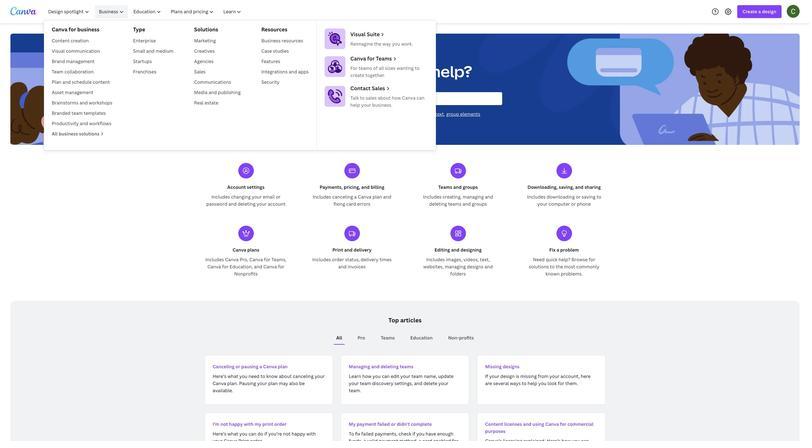 Task type: vqa. For each thing, say whether or not it's contained in the screenshot.
YOU
yes



Task type: describe. For each thing, give the bounding box(es) containing it.
media
[[194, 89, 207, 95]]

what for canva
[[228, 431, 238, 437]]

be
[[299, 380, 305, 386]]

startups link
[[130, 56, 176, 67]]

resources
[[261, 26, 287, 33]]

a right pausing
[[260, 364, 262, 370]]

2 vertical spatial team
[[360, 380, 371, 386]]

or up the phone
[[576, 194, 581, 200]]

to fix failed payments, check if you have enough funds, a valid payment method, a card enabled fo
[[349, 431, 458, 441]]

includes images, videos, text, websites, managing designs and folders
[[423, 256, 493, 277]]

problems.
[[561, 271, 583, 277]]

how
[[338, 61, 372, 82]]

top
[[389, 316, 399, 324]]

1 horizontal spatial edit
[[426, 111, 434, 117]]

errors
[[357, 201, 370, 207]]

your inside talk to sales about how canva can help your business.
[[361, 102, 371, 108]]

not inside here's what you can do if you're not happy with your canva print order.
[[283, 431, 291, 437]]

you inside business 'menu'
[[392, 41, 400, 47]]

includes for images,
[[426, 256, 445, 263]]

includes for creating,
[[423, 194, 442, 200]]

includes downloading or saving to your computer or phone
[[527, 194, 601, 207]]

commercial
[[568, 421, 594, 427]]

includes for canceling
[[313, 194, 331, 200]]

text,
[[480, 256, 490, 263]]

canva down teams,
[[263, 264, 277, 270]]

0 horizontal spatial payment
[[357, 421, 376, 427]]

for inside the 'need quick help? browse for solutions to the most commonly known problems.'
[[589, 256, 595, 263]]

payment inside to fix failed payments, check if you have enough funds, a valid payment method, a card enabled fo
[[379, 438, 398, 441]]

for up of
[[367, 55, 375, 62]]

all for all
[[336, 335, 342, 341]]

and inside content licenses and using canva for commercial purposes
[[523, 421, 531, 427]]

or left pausing
[[235, 364, 240, 370]]

startups
[[133, 58, 152, 64]]

way
[[382, 41, 391, 47]]

a right method,
[[419, 438, 421, 441]]

and inside "includes images, videos, text, websites, managing designs and folders"
[[485, 264, 493, 270]]

quick
[[546, 256, 557, 263]]

also
[[289, 380, 298, 386]]

business for business
[[99, 8, 118, 15]]

real estate link
[[192, 98, 243, 108]]

communications
[[194, 79, 231, 85]]

canceling
[[213, 364, 234, 370]]

you inside to fix failed payments, check if you have enough funds, a valid payment method, a card enabled fo
[[416, 431, 425, 437]]

print inside here's what you can do if you're not happy with your canva print order.
[[238, 438, 249, 441]]

business for business resources
[[261, 38, 281, 44]]

sales link
[[192, 67, 243, 77]]

from
[[538, 373, 548, 379]]

and inside includes canva pro, canva for teams, canva for education, and canva for nonprofits
[[254, 264, 262, 270]]

0 vertical spatial delivery
[[354, 247, 372, 253]]

canva up 'know'
[[263, 364, 277, 370]]

can inside here's what you can do if you're not happy with your canva print order.
[[249, 431, 256, 437]]

branded team templates
[[52, 110, 106, 116]]

i'm
[[213, 421, 219, 427]]

case
[[261, 48, 272, 54]]

1 vertical spatial sales
[[372, 85, 385, 92]]

contact
[[350, 85, 371, 92]]

asset management link
[[49, 87, 115, 98]]

order inside includes order status, delivery times and invoices
[[332, 256, 344, 263]]

type
[[133, 26, 145, 33]]

management for asset management
[[65, 89, 93, 95]]

plan and schedule content
[[52, 79, 110, 85]]

method,
[[399, 438, 418, 441]]

includes canceling a canva plan and fixing card errors
[[313, 194, 391, 207]]

failed for payment
[[377, 421, 390, 427]]

help inside talk to sales about how canva can help your business.
[[350, 102, 360, 108]]

team.
[[349, 387, 361, 394]]

small
[[133, 48, 145, 54]]

business.
[[372, 102, 392, 108]]

work.
[[401, 41, 413, 47]]

resources
[[282, 38, 303, 44]]

can inside learn how you can edit your team name, update your team discovery settings, and delete your team.
[[382, 373, 390, 379]]

managing inside includes creating, managing and deleting teams and groups
[[463, 194, 484, 200]]

delete
[[423, 380, 437, 386]]

solutions inside business 'menu'
[[79, 131, 99, 137]]

contact sales
[[350, 85, 385, 92]]

a inside includes canceling a canva plan and fixing card errors
[[354, 194, 357, 200]]

how inside learn how you can edit your team name, update your team discovery settings, and delete your team.
[[362, 373, 372, 379]]

you inside here's what you need to know about canceling your canva plan. pausing your plan may also be available.
[[239, 373, 247, 379]]

1 vertical spatial plan
[[278, 364, 288, 370]]

here's what you can do if you're not happy with your canva print order.
[[213, 431, 316, 441]]

images,
[[446, 256, 462, 263]]

brainstorms
[[52, 100, 78, 106]]

commonly
[[576, 264, 599, 270]]

you inside here's what you can do if you're not happy with your canva print order.
[[239, 431, 247, 437]]

content
[[93, 79, 110, 85]]

for down teams,
[[278, 264, 284, 270]]

to inside the 'need quick help? browse for solutions to the most commonly known problems.'
[[550, 264, 555, 270]]

teams inside for teams of all sizes wanting to create together.
[[359, 65, 372, 71]]

agencies link
[[192, 56, 243, 67]]

known
[[546, 271, 560, 277]]

brand
[[52, 58, 65, 64]]

valid
[[367, 438, 378, 441]]

help? inside the 'need quick help? browse for solutions to the most commonly known problems.'
[[559, 256, 570, 263]]

plan and schedule content link
[[49, 77, 115, 87]]

groups inside includes creating, managing and deleting teams and groups
[[472, 201, 487, 207]]

creation
[[71, 38, 89, 44]]

0 horizontal spatial not
[[220, 421, 228, 427]]

0 vertical spatial print
[[332, 247, 343, 253]]

canva inside includes canceling a canva plan and fixing card errors
[[358, 194, 371, 200]]

includes for order
[[312, 256, 331, 263]]

0 vertical spatial sales
[[194, 69, 206, 75]]

team collaboration link
[[49, 67, 115, 77]]

missing
[[485, 364, 502, 370]]

design for your
[[500, 373, 515, 379]]

a right fix
[[557, 247, 559, 253]]

available.
[[213, 387, 233, 394]]

visual for visual communication
[[52, 48, 65, 54]]

to inside for teams of all sizes wanting to create together.
[[415, 65, 420, 71]]

content for content licenses and using canva for commercial purposes
[[485, 421, 503, 427]]

teams inside business 'menu'
[[376, 55, 392, 62]]

about inside talk to sales about how canva can help your business.
[[378, 95, 391, 101]]

features link
[[259, 56, 311, 67]]

0 vertical spatial with
[[244, 421, 254, 427]]

media and publishing link
[[192, 87, 243, 98]]

publishing
[[218, 89, 241, 95]]

need
[[249, 373, 259, 379]]

includes for changing
[[211, 194, 230, 200]]

business menu
[[44, 21, 436, 150]]

non-profits
[[448, 335, 474, 341]]

teams button
[[378, 332, 397, 344]]

0 horizontal spatial help?
[[431, 61, 472, 82]]

for up content creation
[[69, 26, 76, 33]]

if
[[485, 373, 488, 379]]

changing
[[231, 194, 251, 200]]

order.
[[250, 438, 263, 441]]

here
[[581, 373, 591, 379]]

to inside here's what you need to know about canceling your canva plan. pausing your plan may also be available.
[[261, 373, 265, 379]]

talk to sales about how canva can help your business.
[[350, 95, 425, 108]]

with inside here's what you can do if you're not happy with your canva print order.
[[306, 431, 316, 437]]

card inside to fix failed payments, check if you have enough funds, a valid payment method, a card enabled fo
[[422, 438, 432, 441]]

canva left education,
[[207, 264, 221, 270]]

all business solutions link
[[49, 129, 115, 139]]

0 vertical spatial groups
[[463, 184, 478, 190]]

computer
[[549, 201, 570, 207]]

0 horizontal spatial happy
[[229, 421, 243, 427]]

team inside 'link'
[[72, 110, 83, 116]]

creating,
[[443, 194, 462, 200]]

how can we help?
[[338, 61, 472, 82]]

downloading
[[547, 194, 575, 200]]

delivery inside includes order status, delivery times and invoices
[[361, 256, 379, 263]]

or left the phone
[[571, 201, 576, 207]]

for left education,
[[222, 264, 229, 270]]

1 vertical spatial team
[[412, 373, 423, 379]]

invoices
[[348, 264, 366, 270]]

plan.
[[227, 380, 238, 386]]

canva for teams
[[350, 55, 392, 62]]

1 horizontal spatial teams
[[400, 364, 413, 370]]

learn
[[349, 373, 361, 379]]

them.
[[565, 380, 578, 386]]

plan inside includes canceling a canva plan and fixing card errors
[[372, 194, 382, 200]]

if your design is missing from your account, here are several ways to help you look for them.
[[485, 373, 591, 386]]

card inside includes canceling a canva plan and fixing card errors
[[346, 201, 356, 207]]

may
[[279, 380, 288, 386]]



Task type: locate. For each thing, give the bounding box(es) containing it.
design right the 'create'
[[762, 8, 776, 15]]

all left pro
[[336, 335, 342, 341]]

management down the "visual communication" link
[[66, 58, 95, 64]]

how up business.
[[392, 95, 401, 101]]

0 vertical spatial designs
[[467, 264, 483, 270]]

content inside content licenses and using canva for commercial purposes
[[485, 421, 503, 427]]

not right 'i'm' at bottom
[[220, 421, 228, 427]]

pro
[[358, 335, 365, 341]]

sales
[[194, 69, 206, 75], [372, 85, 385, 92]]

medium
[[156, 48, 173, 54]]

print
[[262, 421, 273, 427]]

order up you're
[[274, 421, 286, 427]]

includes inside includes canceling a canva plan and fixing card errors
[[313, 194, 331, 200]]

canceling inside includes canceling a canva plan and fixing card errors
[[332, 194, 353, 200]]

team
[[52, 69, 63, 75]]

management for brand management
[[66, 58, 95, 64]]

deleting down changing
[[238, 201, 256, 207]]

0 horizontal spatial with
[[244, 421, 254, 427]]

1 vertical spatial here's
[[213, 431, 226, 437]]

deleting inside includes changing your email or password and deleting your account
[[238, 201, 256, 207]]

1 vertical spatial happy
[[292, 431, 305, 437]]

plan up the "may"
[[278, 364, 288, 370]]

1 vertical spatial about
[[279, 373, 292, 379]]

0 horizontal spatial order
[[274, 421, 286, 427]]

1 vertical spatial what
[[228, 431, 238, 437]]

need
[[533, 256, 545, 263]]

what for pausing
[[228, 373, 238, 379]]

0 horizontal spatial if
[[264, 431, 267, 437]]

enabled
[[433, 438, 451, 441]]

1 vertical spatial designs
[[503, 364, 520, 370]]

how right learn
[[362, 373, 372, 379]]

features
[[261, 58, 280, 64]]

1 vertical spatial content
[[485, 421, 503, 427]]

0 horizontal spatial team
[[72, 110, 83, 116]]

0 vertical spatial solutions
[[79, 131, 99, 137]]

1 horizontal spatial all
[[336, 335, 342, 341]]

0 vertical spatial all
[[52, 131, 58, 137]]

group elements link
[[446, 111, 480, 117]]

0 horizontal spatial how
[[362, 373, 372, 379]]

if
[[264, 431, 267, 437], [412, 431, 415, 437]]

teams for teams
[[381, 335, 395, 341]]

includes left creating,
[[423, 194, 442, 200]]

0 vertical spatial how
[[392, 95, 401, 101]]

or up the account
[[276, 194, 281, 200]]

to inside includes downloading or saving to your computer or phone
[[597, 194, 601, 200]]

2 if from the left
[[412, 431, 415, 437]]

1 vertical spatial help
[[528, 380, 537, 386]]

articles
[[400, 316, 422, 324]]

saving
[[582, 194, 596, 200]]

integrations and apps
[[261, 69, 309, 75]]

groups up includes creating, managing and deleting teams and groups
[[463, 184, 478, 190]]

1 vertical spatial edit
[[391, 373, 399, 379]]

case studies
[[261, 48, 289, 54]]

saving,
[[559, 184, 574, 190]]

canceling inside here's what you need to know about canceling your canva plan. pausing your plan may also be available.
[[293, 373, 314, 379]]

pausing
[[241, 364, 258, 370]]

1 horizontal spatial the
[[556, 264, 563, 270]]

create a design button
[[737, 5, 782, 18]]

includes down downloading, at top right
[[527, 194, 546, 200]]

canva up "errors"
[[358, 194, 371, 200]]

canva inside here's what you can do if you're not happy with your canva print order.
[[224, 438, 237, 441]]

plan inside here's what you need to know about canceling your canva plan. pausing your plan may also be available.
[[268, 380, 278, 386]]

most
[[564, 264, 575, 270]]

includes up password
[[211, 194, 230, 200]]

print up includes order status, delivery times and invoices
[[332, 247, 343, 253]]

for left teams,
[[264, 256, 270, 263]]

Try "remove background" or "brand kit" search field
[[321, 92, 498, 105]]

0 horizontal spatial teams
[[359, 65, 372, 71]]

0 vertical spatial here's
[[213, 373, 226, 379]]

education,
[[230, 264, 253, 270]]

1 vertical spatial business
[[261, 38, 281, 44]]

1 vertical spatial card
[[422, 438, 432, 441]]

includes left 'pro,'
[[205, 256, 224, 263]]

all for all business solutions
[[52, 131, 58, 137]]

productivity and workflows
[[52, 120, 111, 126]]

teams up settings,
[[400, 364, 413, 370]]

for inside content licenses and using canva for commercial purposes
[[560, 421, 567, 427]]

happy right 'i'm' at bottom
[[229, 421, 243, 427]]

1 vertical spatial how
[[362, 373, 372, 379]]

plan
[[52, 79, 61, 85]]

to inside "if your design is missing from your account, here are several ways to help you look for them."
[[522, 380, 527, 386]]

1 here's from the top
[[213, 373, 226, 379]]

canva up for
[[350, 55, 366, 62]]

case studies link
[[259, 46, 311, 56]]

1 vertical spatial design
[[500, 373, 515, 379]]

you down i'm not happy with my print order
[[239, 431, 247, 437]]

if inside here's what you can do if you're not happy with your canva print order.
[[264, 431, 267, 437]]

canva inside talk to sales about how canva can help your business.
[[402, 95, 416, 101]]

help inside "if your design is missing from your account, here are several ways to help you look for them."
[[528, 380, 537, 386]]

missing
[[520, 373, 537, 379]]

0 vertical spatial content
[[52, 38, 70, 44]]

1 vertical spatial print
[[238, 438, 249, 441]]

workshops
[[89, 100, 112, 106]]

includes inside "includes images, videos, text, websites, managing designs and folders"
[[426, 256, 445, 263]]

1 horizontal spatial design
[[762, 8, 776, 15]]

1 horizontal spatial if
[[412, 431, 415, 437]]

teams
[[359, 65, 372, 71], [448, 201, 461, 207], [400, 364, 413, 370]]

a down payments, pricing, and billing
[[354, 194, 357, 200]]

1 vertical spatial business
[[59, 131, 78, 137]]

2 what from the top
[[228, 431, 238, 437]]

visual up the brand
[[52, 48, 65, 54]]

canva inside here's what you need to know about canceling your canva plan. pausing your plan may also be available.
[[213, 380, 226, 386]]

includes inside includes changing your email or password and deleting your account
[[211, 194, 230, 200]]

0 vertical spatial about
[[378, 95, 391, 101]]

design up several
[[500, 373, 515, 379]]

about up business.
[[378, 95, 391, 101]]

card down have on the bottom right of page
[[422, 438, 432, 441]]

managing inside "includes images, videos, text, websites, managing designs and folders"
[[445, 264, 466, 270]]

1 vertical spatial help?
[[559, 256, 570, 263]]

payment down payments,
[[379, 438, 398, 441]]

0 vertical spatial payment
[[357, 421, 376, 427]]

a inside dropdown button
[[758, 8, 761, 15]]

teams left of
[[359, 65, 372, 71]]

1 horizontal spatial business
[[261, 38, 281, 44]]

1 vertical spatial visual
[[52, 48, 65, 54]]

includes inside includes downloading or saving to your computer or phone
[[527, 194, 546, 200]]

visual up reimagine
[[350, 31, 366, 38]]

settings
[[247, 184, 265, 190]]

you inside "if your design is missing from your account, here are several ways to help you look for them."
[[538, 380, 547, 386]]

here's for your
[[213, 431, 226, 437]]

failed up payments,
[[377, 421, 390, 427]]

canva down plans
[[249, 256, 263, 263]]

business down productivity
[[59, 131, 78, 137]]

edit left text
[[426, 111, 434, 117]]

0 vertical spatial business
[[77, 26, 99, 33]]

look
[[548, 380, 557, 386]]

delivery up status,
[[354, 247, 372, 253]]

canva down i'm not happy with my print order
[[224, 438, 237, 441]]

card right the fixing
[[346, 201, 356, 207]]

create a design
[[743, 8, 776, 15]]

top level navigation element
[[44, 5, 436, 150]]

1 horizontal spatial help?
[[559, 256, 570, 263]]

1 vertical spatial failed
[[361, 431, 374, 437]]

includes for downloading
[[527, 194, 546, 200]]

business inside "link"
[[261, 38, 281, 44]]

0 vertical spatial teams
[[359, 65, 372, 71]]

0 vertical spatial visual
[[350, 31, 366, 38]]

canva up the available.
[[213, 380, 226, 386]]

to up known
[[550, 264, 555, 270]]

managing down the teams and groups
[[463, 194, 484, 200]]

includes inside includes canva pro, canva for teams, canva for education, and canva for nonprofits
[[205, 256, 224, 263]]

business
[[77, 26, 99, 33], [59, 131, 78, 137]]

content for content creation
[[52, 38, 70, 44]]

nonprofits
[[234, 271, 258, 277]]

includes left status,
[[312, 256, 331, 263]]

includes up websites,
[[426, 256, 445, 263]]

1 vertical spatial solutions
[[529, 264, 549, 270]]

failed
[[377, 421, 390, 427], [361, 431, 374, 437]]

0 vertical spatial failed
[[377, 421, 390, 427]]

0 horizontal spatial canceling
[[293, 373, 314, 379]]

1 horizontal spatial happy
[[292, 431, 305, 437]]

communications link
[[192, 77, 243, 87]]

for left commercial
[[560, 421, 567, 427]]

you down from
[[538, 380, 547, 386]]

0 horizontal spatial design
[[500, 373, 515, 379]]

includes inside includes creating, managing and deleting teams and groups
[[423, 194, 442, 200]]

and inside includes changing your email or password and deleting your account
[[228, 201, 237, 207]]

1 horizontal spatial not
[[283, 431, 291, 437]]

enterprise
[[133, 38, 156, 44]]

billing
[[371, 184, 384, 190]]

have
[[426, 431, 436, 437]]

apps
[[298, 69, 309, 75]]

1 horizontal spatial team
[[360, 380, 371, 386]]

here's inside here's what you can do if you're not happy with your canva print order.
[[213, 431, 226, 437]]

design inside dropdown button
[[762, 8, 776, 15]]

canva right using
[[545, 421, 559, 427]]

payments, pricing, and billing
[[320, 184, 384, 190]]

canva up content creation
[[52, 26, 67, 33]]

1 horizontal spatial order
[[332, 256, 344, 263]]

includes down payments,
[[313, 194, 331, 200]]

includes for canva
[[205, 256, 224, 263]]

to inside talk to sales about how canva can help your business.
[[360, 95, 365, 101]]

all down productivity
[[52, 131, 58, 137]]

managing down images,
[[445, 264, 466, 270]]

your inside includes downloading or saving to your computer or phone
[[537, 201, 547, 207]]

0 horizontal spatial all
[[52, 131, 58, 137]]

0 horizontal spatial help
[[350, 102, 360, 108]]

and inside includes canceling a canva plan and fixing card errors
[[383, 194, 391, 200]]

design for a
[[762, 8, 776, 15]]

2 here's from the top
[[213, 431, 226, 437]]

canva down how can we help?
[[402, 95, 416, 101]]

1 horizontal spatial card
[[422, 438, 432, 441]]

or inside includes changing your email or password and deleting your account
[[276, 194, 281, 200]]

content up visual communication
[[52, 38, 70, 44]]

0 horizontal spatial content
[[52, 38, 70, 44]]

here's for plan.
[[213, 373, 226, 379]]

0 horizontal spatial sales
[[194, 69, 206, 75]]

1 horizontal spatial with
[[306, 431, 316, 437]]

business button
[[95, 5, 128, 18]]

0 vertical spatial help?
[[431, 61, 472, 82]]

do
[[258, 431, 263, 437]]

together.
[[365, 72, 385, 78]]

solutions down need
[[529, 264, 549, 270]]

plan down billing at top left
[[372, 194, 382, 200]]

sales down agencies
[[194, 69, 206, 75]]

a left valid
[[364, 438, 366, 441]]

if inside to fix failed payments, check if you have enough funds, a valid payment method, a card enabled fo
[[412, 431, 415, 437]]

management down plan and schedule content
[[65, 89, 93, 95]]

canceling up the be
[[293, 373, 314, 379]]

1 horizontal spatial help
[[528, 380, 537, 386]]

what inside here's what you can do if you're not happy with your canva print order.
[[228, 431, 238, 437]]

0 horizontal spatial designs
[[467, 264, 483, 270]]

all inside button
[[336, 335, 342, 341]]

reimagine the way you work.
[[350, 41, 413, 47]]

1 vertical spatial groups
[[472, 201, 487, 207]]

all inside business 'menu'
[[52, 131, 58, 137]]

group
[[446, 111, 459, 117]]

1 vertical spatial canceling
[[293, 373, 314, 379]]

you right way
[[392, 41, 400, 47]]

editing and designing
[[435, 247, 482, 253]]

several
[[493, 380, 509, 386]]

canva up education,
[[225, 256, 239, 263]]

deleting inside includes creating, managing and deleting teams and groups
[[429, 201, 447, 207]]

solutions down "productivity and workflows" link
[[79, 131, 99, 137]]

business up content creation link
[[77, 26, 99, 33]]

asset
[[52, 89, 64, 95]]

help down 'talk'
[[350, 102, 360, 108]]

status,
[[345, 256, 360, 263]]

learn how you can edit your team name, update your team discovery settings, and delete your team.
[[349, 373, 454, 394]]

designs inside "includes images, videos, text, websites, managing designs and folders"
[[467, 264, 483, 270]]

team left the name, at bottom right
[[412, 373, 423, 379]]

brand management
[[52, 58, 95, 64]]

about inside here's what you need to know about canceling your canva plan. pausing your plan may also be available.
[[279, 373, 292, 379]]

0 vertical spatial plan
[[372, 194, 382, 200]]

your inside here's what you can do if you're not happy with your canva print order.
[[213, 438, 223, 441]]

1 vertical spatial all
[[336, 335, 342, 341]]

here's inside here's what you need to know about canceling your canva plan. pausing your plan may also be available.
[[213, 373, 226, 379]]

and inside learn how you can edit your team name, update your team discovery settings, and delete your team.
[[414, 380, 422, 386]]

2 horizontal spatial team
[[412, 373, 423, 379]]

teams inside button
[[381, 335, 395, 341]]

content licenses and using canva for commercial purposes
[[485, 421, 594, 434]]

failed inside to fix failed payments, check if you have enough funds, a valid payment method, a card enabled fo
[[361, 431, 374, 437]]

canva up 'pro,'
[[233, 247, 246, 253]]

design inside "if your design is missing from your account, here are several ways to help you look for them."
[[500, 373, 515, 379]]

phone
[[577, 201, 591, 207]]

to
[[349, 431, 354, 437]]

edit text , group elements
[[426, 111, 480, 117]]

0 vertical spatial card
[[346, 201, 356, 207]]

you inside learn how you can edit your team name, update your team discovery settings, and delete your team.
[[373, 373, 381, 379]]

the inside business 'menu'
[[374, 41, 381, 47]]

for up commonly
[[589, 256, 595, 263]]

team down learn
[[360, 380, 371, 386]]

0 vertical spatial happy
[[229, 421, 243, 427]]

1 vertical spatial order
[[274, 421, 286, 427]]

folders
[[450, 271, 466, 277]]

visual suite
[[350, 31, 380, 38]]

groups down the teams and groups
[[472, 201, 487, 207]]

0 horizontal spatial edit
[[391, 373, 399, 379]]

all button
[[334, 332, 345, 344]]

2 vertical spatial plan
[[268, 380, 278, 386]]

failed up valid
[[361, 431, 374, 437]]

enterprise link
[[130, 36, 176, 46]]

happy inside here's what you can do if you're not happy with your canva print order.
[[292, 431, 305, 437]]

0 vertical spatial canceling
[[332, 194, 353, 200]]

content up purposes at the bottom right of the page
[[485, 421, 503, 427]]

failed for fix
[[361, 431, 374, 437]]

deleting up 'discovery'
[[381, 364, 399, 370]]

0 vertical spatial design
[[762, 8, 776, 15]]

edit up settings,
[[391, 373, 399, 379]]

help down missing
[[528, 380, 537, 386]]

here's down 'i'm' at bottom
[[213, 431, 226, 437]]

if for do
[[264, 431, 267, 437]]

can inside talk to sales about how canva can help your business.
[[417, 95, 425, 101]]

0 horizontal spatial print
[[238, 438, 249, 441]]

0 horizontal spatial deleting
[[238, 201, 256, 207]]

0 vertical spatial help
[[350, 102, 360, 108]]

and inside includes order status, delivery times and invoices
[[338, 264, 347, 270]]

to right 'talk'
[[360, 95, 365, 101]]

designs up is
[[503, 364, 520, 370]]

not right you're
[[283, 431, 291, 437]]

0 horizontal spatial solutions
[[79, 131, 99, 137]]

for inside "if your design is missing from your account, here are several ways to help you look for them."
[[558, 380, 564, 386]]

if for check
[[412, 431, 415, 437]]

0 vertical spatial management
[[66, 58, 95, 64]]

teams down top
[[381, 335, 395, 341]]

1 horizontal spatial failed
[[377, 421, 390, 427]]

includes creating, managing and deleting teams and groups
[[423, 194, 493, 207]]

if right do
[[264, 431, 267, 437]]

1 vertical spatial with
[[306, 431, 316, 437]]

my
[[349, 421, 356, 427]]

marketing
[[194, 38, 216, 44]]

the inside the 'need quick help? browse for solutions to the most commonly known problems.'
[[556, 264, 563, 270]]

teams inside includes creating, managing and deleting teams and groups
[[448, 201, 461, 207]]

elements
[[460, 111, 480, 117]]

1 vertical spatial teams
[[438, 184, 452, 190]]

business inside popup button
[[99, 8, 118, 15]]

solutions inside the 'need quick help? browse for solutions to the most commonly known problems.'
[[529, 264, 549, 270]]

0 vertical spatial teams
[[376, 55, 392, 62]]

edit inside learn how you can edit your team name, update your team discovery settings, and delete your team.
[[391, 373, 399, 379]]

card
[[346, 201, 356, 207], [422, 438, 432, 441]]

sales
[[366, 95, 377, 101]]

1 what from the top
[[228, 373, 238, 379]]

templates
[[84, 110, 106, 116]]

content inside business 'menu'
[[52, 38, 70, 44]]

estate
[[205, 100, 218, 106]]

to right need
[[261, 373, 265, 379]]

includes inside includes order status, delivery times and invoices
[[312, 256, 331, 263]]

teams for teams and groups
[[438, 184, 452, 190]]

0 vertical spatial not
[[220, 421, 228, 427]]

visual for visual suite
[[350, 31, 366, 38]]

security
[[261, 79, 280, 85]]

0 vertical spatial what
[[228, 373, 238, 379]]

can
[[375, 61, 403, 82], [417, 95, 425, 101], [382, 373, 390, 379], [249, 431, 256, 437]]

teams up creating,
[[438, 184, 452, 190]]

here's down canceling
[[213, 373, 226, 379]]

teams and groups
[[438, 184, 478, 190]]

teams up the all
[[376, 55, 392, 62]]

teams down creating,
[[448, 201, 461, 207]]

you up 'discovery'
[[373, 373, 381, 379]]

how inside talk to sales about how canva can help your business.
[[392, 95, 401, 101]]

1 vertical spatial payment
[[379, 438, 398, 441]]

team
[[72, 110, 83, 116], [412, 373, 423, 379], [360, 380, 371, 386]]

1 vertical spatial teams
[[448, 201, 461, 207]]

purposes
[[485, 428, 506, 434]]

0 horizontal spatial the
[[374, 41, 381, 47]]

account
[[268, 201, 286, 207]]

browse
[[572, 256, 588, 263]]

email
[[263, 194, 275, 200]]

enough
[[437, 431, 453, 437]]

1 horizontal spatial designs
[[503, 364, 520, 370]]

to down missing
[[522, 380, 527, 386]]

1 horizontal spatial sales
[[372, 85, 385, 92]]

if up method,
[[412, 431, 415, 437]]

franchises link
[[130, 67, 176, 77]]

or left the "didn't"
[[391, 421, 396, 427]]

downloading, saving, and sharing
[[528, 184, 601, 190]]

sharing
[[585, 184, 601, 190]]

real
[[194, 100, 204, 106]]

fix
[[355, 431, 360, 437]]

1 vertical spatial delivery
[[361, 256, 379, 263]]

0 vertical spatial managing
[[463, 194, 484, 200]]

1 if from the left
[[264, 431, 267, 437]]

creatives
[[194, 48, 215, 54]]

to right saving
[[597, 194, 601, 200]]

sales up 'sales'
[[372, 85, 385, 92]]

what inside here's what you need to know about canceling your canva plan. pausing your plan may also be available.
[[228, 373, 238, 379]]

canceling up the fixing
[[332, 194, 353, 200]]

2 horizontal spatial deleting
[[429, 201, 447, 207]]

1 horizontal spatial canceling
[[332, 194, 353, 200]]

1 horizontal spatial deleting
[[381, 364, 399, 370]]

create
[[743, 8, 757, 15]]

payments,
[[320, 184, 343, 190]]

christina overa image
[[787, 5, 800, 18]]

canva inside content licenses and using canva for commercial purposes
[[545, 421, 559, 427]]

the
[[374, 41, 381, 47], [556, 264, 563, 270]]

the left way
[[374, 41, 381, 47]]

0 vertical spatial the
[[374, 41, 381, 47]]

canva for business
[[52, 26, 99, 33]]

deleting down creating,
[[429, 201, 447, 207]]

fix
[[549, 247, 556, 253]]

we
[[406, 61, 428, 82]]



